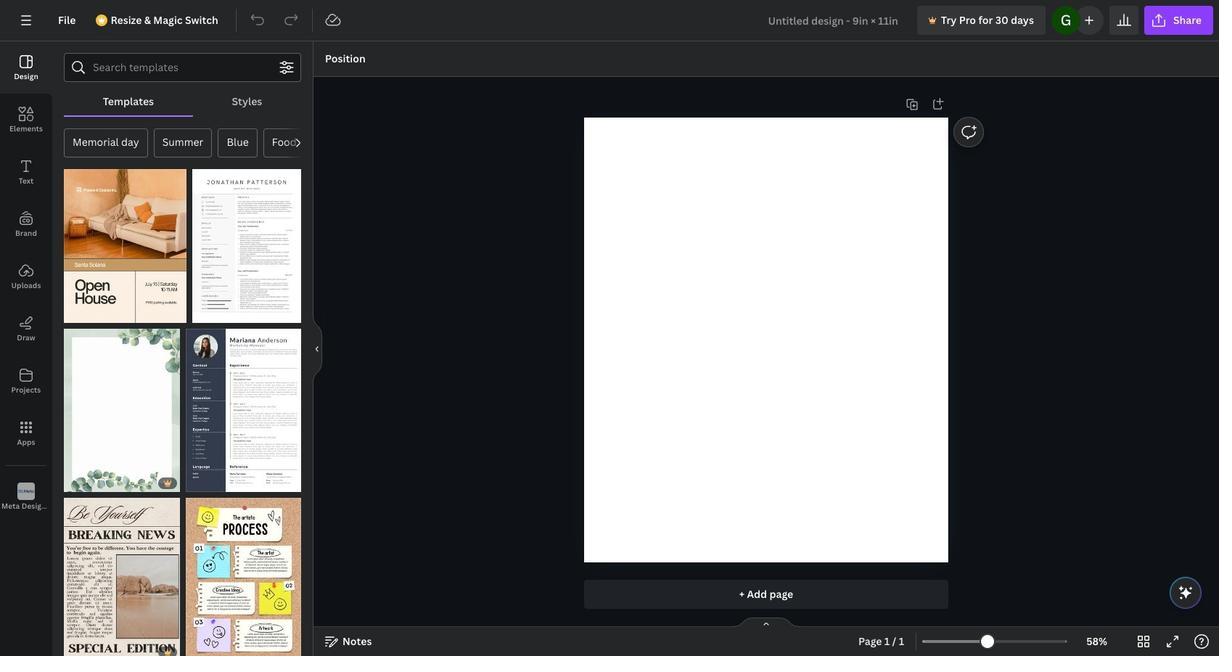 Task type: locate. For each thing, give the bounding box(es) containing it.
main menu bar
[[0, 0, 1219, 41]]

genericname382024 image
[[1052, 6, 1081, 35]]

brown and yellow doodle the artistic process poster group
[[185, 489, 301, 656]]

green white watercolor leaf page border a3 poster image
[[64, 328, 180, 492]]

minimalist white and grey professional resume group
[[193, 160, 301, 323]]

Design title text field
[[757, 6, 911, 35]]

black white minimalist cv resume group
[[185, 320, 301, 492]]

black white minimalist cv resume image
[[185, 328, 301, 492]]



Task type: describe. For each thing, give the bounding box(es) containing it.
genericname382024 element
[[1052, 6, 1081, 35]]

show pages image
[[732, 617, 801, 629]]

brown and yellow doodle the artistic process poster image
[[185, 498, 301, 656]]

beige vintage newspaper motivational quote poster image
[[64, 498, 180, 656]]

Zoom button
[[1073, 630, 1121, 653]]

Search templates search field
[[93, 54, 272, 81]]

customer relations instagram post in cream beige black warm & modern style image
[[64, 169, 187, 323]]

customer relations instagram post in cream beige black warm & modern style group
[[64, 160, 187, 323]]

hide image
[[313, 314, 322, 384]]

green white watercolor leaf page border a3 poster group
[[64, 320, 180, 492]]

beige vintage newspaper motivational quote poster group
[[64, 489, 180, 656]]

side panel tab list
[[0, 41, 52, 523]]



Task type: vqa. For each thing, say whether or not it's contained in the screenshot.
Beige Vintage Newspaper Motivational Quote Poster group
yes



